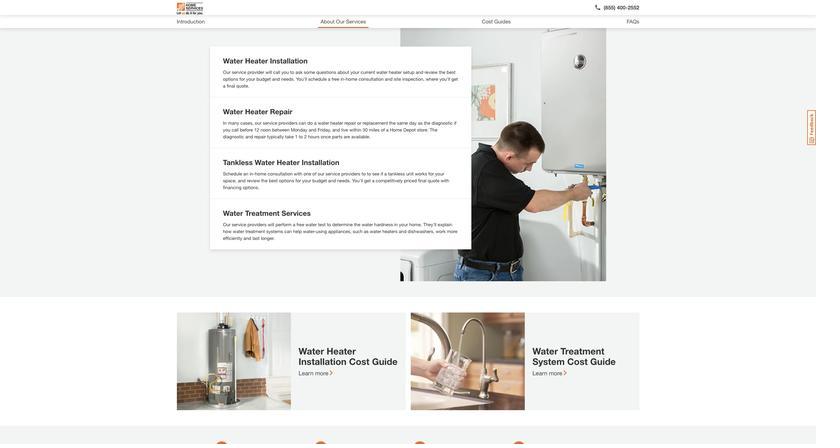 Task type: vqa. For each thing, say whether or not it's contained in the screenshot.
the left Services
yes



Task type: describe. For each thing, give the bounding box(es) containing it.
see
[[372, 171, 380, 176]]

system
[[533, 356, 565, 367]]

0 horizontal spatial with
[[294, 171, 302, 176]]

priced
[[404, 178, 417, 183]]

the inside schedule an in-home consultation with one of our service providers to to see if a tankless unit works for your space, and review the best options for your budget and needs. you'll get a competitively priced final quote with financing options.
[[261, 178, 268, 183]]

dishwashers,
[[408, 229, 435, 234]]

providers inside our service providers will perform a free water test to determine the water hardness in your home. they'll explain how water treatment systems can help water-using appliances, such as water heaters and dishwashers, work more efficiently and last longer.
[[248, 222, 267, 227]]

space,
[[223, 178, 237, 183]]

our inside schedule an in-home consultation with one of our service providers to to see if a tankless unit works for your space, and review the best options for your budget and needs. you'll get a competitively priced final quote with financing options.
[[318, 171, 324, 176]]

water heater repair
[[223, 107, 292, 116]]

test
[[318, 222, 326, 227]]

service inside our service providers will perform a free water test to determine the water hardness in your home. they'll explain how water treatment systems can help water-using appliances, such as water heaters and dishwashers, work more efficiently and last longer.
[[232, 222, 246, 227]]

about
[[321, 18, 335, 24]]

budget inside schedule an in-home consultation with one of our service providers to to see if a tankless unit works for your space, and review the best options for your budget and needs. you'll get a competitively priced final quote with financing options.
[[313, 178, 327, 183]]

the
[[430, 127, 438, 132]]

water treatment system cost guide learn more
[[533, 346, 616, 377]]

using
[[316, 229, 327, 234]]

home inside our service provider will call you to ask some questions about your current water heater setup and review the best options for your budget and needs. you'll schedule a free in-home consultation and site inspection, where you'll get a final quote.
[[346, 76, 357, 82]]

home inside schedule an in-home consultation with one of our service providers to to see if a tankless unit works for your space, and review the best options for your budget and needs. you'll get a competitively priced final quote with financing options.
[[255, 171, 266, 176]]

in many cases, our service providers can do a water heater repair or replacement the same day as the diagnostic if you call before 12 noon between monday and friday, and live within 30 miles of a home depot store. the diagnostic and repair typically take 1 to 2 hours once parts are available.
[[223, 120, 457, 139]]

introduction
[[177, 18, 205, 24]]

a up competitively
[[384, 171, 387, 176]]

same
[[397, 120, 408, 126]]

systems
[[266, 229, 283, 234]]

inspection,
[[402, 76, 425, 82]]

before
[[240, 127, 253, 132]]

in- inside schedule an in-home consultation with one of our service providers to to see if a tankless unit works for your space, and review the best options for your budget and needs. you'll get a competitively priced final quote with financing options.
[[250, 171, 255, 176]]

free inside our service providers will perform a free water test to determine the water hardness in your home. they'll explain how water treatment systems can help water-using appliances, such as water heaters and dishwashers, work more efficiently and last longer.
[[297, 222, 304, 227]]

more inside our service providers will perform a free water test to determine the water hardness in your home. they'll explain how water treatment systems can help water-using appliances, such as water heaters and dishwashers, work more efficiently and last longer.
[[447, 229, 458, 234]]

water up efficiently
[[233, 229, 244, 234]]

typically
[[267, 134, 284, 139]]

quote.
[[236, 83, 249, 88]]

our service provider will call you to ask some questions about your current water heater setup and review the best options for your budget and needs. you'll schedule a free in-home consultation and site inspection, where you'll get a final quote.
[[223, 69, 458, 88]]

a down the 'questions'
[[328, 76, 330, 82]]

questions
[[316, 69, 336, 75]]

best inside schedule an in-home consultation with one of our service providers to to see if a tankless unit works for your space, and review the best options for your budget and needs. you'll get a competitively priced final quote with financing options.
[[269, 178, 278, 183]]

store.
[[417, 127, 429, 132]]

guides
[[494, 18, 511, 24]]

options inside our service provider will call you to ask some questions about your current water heater setup and review the best options for your budget and needs. you'll schedule a free in-home consultation and site inspection, where you'll get a final quote.
[[223, 76, 238, 82]]

perform
[[276, 222, 292, 227]]

0 horizontal spatial diagnostic
[[223, 134, 244, 139]]

in
[[223, 120, 227, 126]]

water for water treatment services
[[223, 209, 243, 218]]

you'll inside our service provider will call you to ask some questions about your current water heater setup and review the best options for your budget and needs. you'll schedule a free in-home consultation and site inspection, where you'll get a final quote.
[[296, 76, 307, 82]]

quote
[[428, 178, 440, 183]]

water inside in many cases, our service providers can do a water heater repair or replacement the same day as the diagnostic if you call before 12 noon between monday and friday, and live within 30 miles of a home depot store. the diagnostic and repair typically take 1 to 2 hours once parts are available.
[[318, 120, 329, 126]]

the inside our service provider will call you to ask some questions about your current water heater setup and review the best options for your budget and needs. you'll schedule a free in-home consultation and site inspection, where you'll get a final quote.
[[439, 69, 446, 75]]

live
[[341, 127, 348, 132]]

400-
[[617, 4, 628, 10]]

1
[[295, 134, 298, 139]]

1 vertical spatial installation
[[302, 158, 339, 167]]

1 vertical spatial with
[[441, 178, 449, 183]]

0 vertical spatial diagnostic
[[432, 120, 453, 126]]

learn for water treatment system cost guide
[[533, 370, 547, 377]]

our inside in many cases, our service providers can do a water heater repair or replacement the same day as the diagnostic if you call before 12 noon between monday and friday, and live within 30 miles of a home depot store. the diagnostic and repair typically take 1 to 2 hours once parts are available.
[[255, 120, 262, 126]]

as inside our service providers will perform a free water test to determine the water hardness in your home. they'll explain how water treatment systems can help water-using appliances, such as water heaters and dishwashers, work more efficiently and last longer.
[[364, 229, 369, 234]]

1 vertical spatial repair
[[254, 134, 266, 139]]

water for water treatment system cost guide learn more
[[533, 346, 558, 357]]

(855) 400-2552 link
[[595, 4, 639, 11]]

explain
[[438, 222, 452, 227]]

can inside our service providers will perform a free water test to determine the water hardness in your home. they'll explain how water treatment systems can help water-using appliances, such as water heaters and dishwashers, work more efficiently and last longer.
[[284, 229, 292, 234]]

heater inside in many cases, our service providers can do a water heater repair or replacement the same day as the diagnostic if you call before 12 noon between monday and friday, and live within 30 miles of a home depot store. the diagnostic and repair typically take 1 to 2 hours once parts are available.
[[330, 120, 343, 126]]

our for water heater installation
[[223, 69, 231, 75]]

can inside in many cases, our service providers can do a water heater repair or replacement the same day as the diagnostic if you call before 12 noon between monday and friday, and live within 30 miles of a home depot store. the diagnostic and repair typically take 1 to 2 hours once parts are available.
[[299, 120, 306, 126]]

our for water treatment services
[[223, 222, 231, 227]]

you inside our service provider will call you to ask some questions about your current water heater setup and review the best options for your budget and needs. you'll schedule a free in-home consultation and site inspection, where you'll get a final quote.
[[282, 69, 289, 75]]

water heater installation cost guide learn more
[[299, 346, 398, 377]]

parts
[[332, 134, 343, 139]]

as inside in many cases, our service providers can do a water heater repair or replacement the same day as the diagnostic if you call before 12 noon between monday and friday, and live within 30 miles of a home depot store. the diagnostic and repair typically take 1 to 2 hours once parts are available.
[[418, 120, 423, 126]]

service inside schedule an in-home consultation with one of our service providers to to see if a tankless unit works for your space, and review the best options for your budget and needs. you'll get a competitively priced final quote with financing options.
[[326, 171, 340, 176]]

water treatment services
[[223, 209, 311, 218]]

review inside our service provider will call you to ask some questions about your current water heater setup and review the best options for your budget and needs. you'll schedule a free in-home consultation and site inspection, where you'll get a final quote.
[[425, 69, 438, 75]]

in
[[394, 222, 398, 227]]

site
[[394, 76, 401, 82]]

some
[[304, 69, 315, 75]]

depot
[[403, 127, 416, 132]]

feedback link image
[[807, 110, 816, 145]]

provider
[[248, 69, 264, 75]]

service inside in many cases, our service providers can do a water heater repair or replacement the same day as the diagnostic if you call before 12 noon between monday and friday, and live within 30 miles of a home depot store. the diagnostic and repair typically take 1 to 2 hours once parts are available.
[[263, 120, 277, 126]]

treatment for services
[[245, 209, 280, 218]]

how
[[223, 229, 232, 234]]

competitively
[[376, 178, 403, 183]]

in- inside our service provider will call you to ask some questions about your current water heater setup and review the best options for your budget and needs. you'll schedule a free in-home consultation and site inspection, where you'll get a final quote.
[[341, 76, 346, 82]]

water up water-
[[306, 222, 317, 227]]

treatment
[[246, 229, 265, 234]]

review inside schedule an in-home consultation with one of our service providers to to see if a tankless unit works for your space, and review the best options for your budget and needs. you'll get a competitively priced final quote with financing options.
[[247, 178, 260, 183]]

your down one at the left of the page
[[302, 178, 311, 183]]

cost guides
[[482, 18, 511, 24]]

services for about our services
[[346, 18, 366, 24]]

learn for water heater installation cost guide
[[299, 370, 314, 377]]

1 horizontal spatial cost
[[482, 18, 493, 24]]

about
[[338, 69, 349, 75]]

last
[[253, 235, 260, 241]]

our service providers will perform a free water test to determine the water hardness in your home. they'll explain how water treatment systems can help water-using appliances, such as water heaters and dishwashers, work more efficiently and last longer.
[[223, 222, 458, 241]]

to inside in many cases, our service providers can do a water heater repair or replacement the same day as the diagnostic if you call before 12 noon between monday and friday, and live within 30 miles of a home depot store. the diagnostic and repair typically take 1 to 2 hours once parts are available.
[[299, 134, 303, 139]]

tankless water heater installation
[[223, 158, 339, 167]]

home
[[390, 127, 402, 132]]

available.
[[351, 134, 370, 139]]

current
[[361, 69, 375, 75]]

noon
[[261, 127, 271, 132]]

your up quote
[[435, 171, 444, 176]]

you inside in many cases, our service providers can do a water heater repair or replacement the same day as the diagnostic if you call before 12 noon between monday and friday, and live within 30 miles of a home depot store. the diagnostic and repair typically take 1 to 2 hours once parts are available.
[[223, 127, 230, 132]]

where
[[426, 76, 438, 82]]

will for heater
[[266, 69, 272, 75]]

(855)
[[604, 4, 616, 10]]

determine
[[332, 222, 353, 227]]

free inside our service provider will call you to ask some questions about your current water heater setup and review the best options for your budget and needs. you'll schedule a free in-home consultation and site inspection, where you'll get a final quote.
[[332, 76, 339, 82]]

replacement
[[363, 120, 388, 126]]

needs. inside schedule an in-home consultation with one of our service providers to to see if a tankless unit works for your space, and review the best options for your budget and needs. you'll get a competitively priced final quote with financing options.
[[337, 178, 351, 183]]

if inside in many cases, our service providers can do a water heater repair or replacement the same day as the diagnostic if you call before 12 noon between monday and friday, and live within 30 miles of a home depot store. the diagnostic and repair typically take 1 to 2 hours once parts are available.
[[454, 120, 457, 126]]

schedule
[[308, 76, 327, 82]]

works
[[415, 171, 427, 176]]

services for water treatment services
[[282, 209, 311, 218]]

0 vertical spatial our
[[336, 18, 345, 24]]

installation for water heater installation cost guide learn more
[[299, 356, 347, 367]]

water for water heater installation cost guide learn more
[[299, 346, 324, 357]]

your right "about"
[[351, 69, 360, 75]]

0 vertical spatial repair
[[345, 120, 356, 126]]

a left quote.
[[223, 83, 225, 88]]

of inside in many cases, our service providers can do a water heater repair or replacement the same day as the diagnostic if you call before 12 noon between monday and friday, and live within 30 miles of a home depot store. the diagnostic and repair typically take 1 to 2 hours once parts are available.
[[381, 127, 385, 132]]

an
[[243, 171, 248, 176]]



Task type: locate. For each thing, give the bounding box(es) containing it.
1 horizontal spatial heater
[[389, 69, 402, 75]]

diagnostic
[[432, 120, 453, 126], [223, 134, 244, 139]]

monday
[[291, 127, 307, 132]]

will inside our service provider will call you to ask some questions about your current water heater setup and review the best options for your budget and needs. you'll schedule a free in-home consultation and site inspection, where you'll get a final quote.
[[266, 69, 272, 75]]

our right one at the left of the page
[[318, 171, 324, 176]]

1 horizontal spatial get
[[452, 76, 458, 82]]

0 horizontal spatial needs.
[[281, 76, 295, 82]]

2 learn more link from the left
[[533, 370, 567, 377]]

1 vertical spatial will
[[268, 222, 274, 227]]

our left provider at top
[[223, 69, 231, 75]]

1 horizontal spatial diagnostic
[[432, 120, 453, 126]]

cost inside 'water treatment system cost guide learn more'
[[567, 356, 588, 367]]

schedule
[[223, 171, 242, 176]]

our up the 12
[[255, 120, 262, 126]]

options up quote.
[[223, 76, 238, 82]]

best inside our service provider will call you to ask some questions about your current water heater setup and review the best options for your budget and needs. you'll schedule a free in-home consultation and site inspection, where you'll get a final quote.
[[447, 69, 456, 75]]

options
[[223, 76, 238, 82], [279, 178, 294, 183]]

cost for water heater installation cost guide
[[349, 356, 370, 367]]

home right an
[[255, 171, 266, 176]]

0 horizontal spatial services
[[282, 209, 311, 218]]

a
[[328, 76, 330, 82], [223, 83, 225, 88], [314, 120, 317, 126], [386, 127, 389, 132], [384, 171, 387, 176], [372, 178, 375, 183], [293, 222, 295, 227]]

providers
[[279, 120, 298, 126], [341, 171, 360, 176], [248, 222, 267, 227]]

installation inside water heater installation cost guide learn more
[[299, 356, 347, 367]]

as
[[418, 120, 423, 126], [364, 229, 369, 234]]

options.
[[243, 185, 259, 190]]

0 horizontal spatial of
[[313, 171, 317, 176]]

of
[[381, 127, 385, 132], [313, 171, 317, 176]]

home.
[[409, 222, 422, 227]]

2 vertical spatial for
[[296, 178, 301, 183]]

appliances,
[[328, 229, 352, 234]]

for
[[240, 76, 245, 82], [429, 171, 434, 176], [296, 178, 301, 183]]

2 horizontal spatial for
[[429, 171, 434, 176]]

can up monday
[[299, 120, 306, 126]]

0 horizontal spatial budget
[[257, 76, 271, 82]]

1 vertical spatial review
[[247, 178, 260, 183]]

heater inside our service provider will call you to ask some questions about your current water heater setup and review the best options for your budget and needs. you'll schedule a free in-home consultation and site inspection, where you'll get a final quote.
[[389, 69, 402, 75]]

review up the options.
[[247, 178, 260, 183]]

heater for water heater installation cost guide learn more
[[327, 346, 356, 357]]

0 vertical spatial needs.
[[281, 76, 295, 82]]

and
[[416, 69, 423, 75], [272, 76, 280, 82], [385, 76, 393, 82], [309, 127, 316, 132], [332, 127, 340, 132], [245, 134, 253, 139], [238, 178, 246, 183], [328, 178, 336, 183], [399, 229, 407, 234], [244, 235, 251, 241]]

treatment inside 'water treatment system cost guide learn more'
[[561, 346, 605, 357]]

0 vertical spatial providers
[[279, 120, 298, 126]]

do
[[308, 120, 313, 126]]

providers left see
[[341, 171, 360, 176]]

1 vertical spatial consultation
[[268, 171, 293, 176]]

1 vertical spatial get
[[364, 178, 371, 183]]

you'll down the ask
[[296, 76, 307, 82]]

2 vertical spatial providers
[[248, 222, 267, 227]]

one
[[304, 171, 311, 176]]

get inside our service provider will call you to ask some questions about your current water heater setup and review the best options for your budget and needs. you'll schedule a free in-home consultation and site inspection, where you'll get a final quote.
[[452, 76, 458, 82]]

you down in
[[223, 127, 230, 132]]

1 horizontal spatial services
[[346, 18, 366, 24]]

treatment for system
[[561, 346, 605, 357]]

30
[[363, 127, 368, 132]]

best
[[447, 69, 456, 75], [269, 178, 278, 183]]

0 vertical spatial our
[[255, 120, 262, 126]]

2 horizontal spatial providers
[[341, 171, 360, 176]]

do it for you logo image
[[177, 0, 203, 18]]

0 vertical spatial with
[[294, 171, 302, 176]]

1 horizontal spatial final
[[418, 178, 427, 183]]

service up noon
[[263, 120, 277, 126]]

a down see
[[372, 178, 375, 183]]

learn inside 'water treatment system cost guide learn more'
[[533, 370, 547, 377]]

0 vertical spatial review
[[425, 69, 438, 75]]

options inside schedule an in-home consultation with one of our service providers to to see if a tankless unit works for your space, and review the best options for your budget and needs. you'll get a competitively priced final quote with financing options.
[[279, 178, 294, 183]]

0 vertical spatial of
[[381, 127, 385, 132]]

water for water heater repair
[[223, 107, 243, 116]]

consultation inside our service provider will call you to ask some questions about your current water heater setup and review the best options for your budget and needs. you'll schedule a free in-home consultation and site inspection, where you'll get a final quote.
[[359, 76, 384, 82]]

miles
[[369, 127, 380, 132]]

as right such
[[364, 229, 369, 234]]

heater for water heater installation
[[245, 57, 268, 65]]

or
[[357, 120, 362, 126]]

learn
[[299, 370, 314, 377], [533, 370, 547, 377]]

for down tankless water heater installation
[[296, 178, 301, 183]]

many
[[228, 120, 239, 126]]

of right one at the left of the page
[[313, 171, 317, 176]]

1 vertical spatial treatment
[[561, 346, 605, 357]]

1 horizontal spatial with
[[441, 178, 449, 183]]

the up the you'll
[[439, 69, 446, 75]]

schedule an in-home consultation with one of our service providers to to see if a tankless unit works for your space, and review the best options for your budget and needs. you'll get a competitively priced final quote with financing options.
[[223, 171, 449, 190]]

between
[[272, 127, 290, 132]]

0 vertical spatial you'll
[[296, 76, 307, 82]]

0 horizontal spatial as
[[364, 229, 369, 234]]

the
[[439, 69, 446, 75], [389, 120, 396, 126], [424, 120, 430, 126], [261, 178, 268, 183], [354, 222, 361, 227]]

free down "about"
[[332, 76, 339, 82]]

our inside our service providers will perform a free water test to determine the water hardness in your home. they'll explain how water treatment systems can help water-using appliances, such as water heaters and dishwashers, work more efficiently and last longer.
[[223, 222, 231, 227]]

more inside water heater installation cost guide learn more
[[315, 370, 329, 377]]

for up quote.
[[240, 76, 245, 82]]

with left one at the left of the page
[[294, 171, 302, 176]]

1 learn more link from the left
[[299, 370, 333, 377]]

call inside in many cases, our service providers can do a water heater repair or replacement the same day as the diagnostic if you call before 12 noon between monday and friday, and live within 30 miles of a home depot store. the diagnostic and repair typically take 1 to 2 hours once parts are available.
[[232, 127, 239, 132]]

the inside our service providers will perform a free water test to determine the water hardness in your home. they'll explain how water treatment systems can help water-using appliances, such as water heaters and dishwashers, work more efficiently and last longer.
[[354, 222, 361, 227]]

0 vertical spatial as
[[418, 120, 423, 126]]

will inside our service providers will perform a free water test to determine the water hardness in your home. they'll explain how water treatment systems can help water-using appliances, such as water heaters and dishwashers, work more efficiently and last longer.
[[268, 222, 274, 227]]

0 vertical spatial installation
[[270, 57, 308, 65]]

1 vertical spatial budget
[[313, 178, 327, 183]]

final left quote.
[[227, 83, 235, 88]]

0 horizontal spatial free
[[297, 222, 304, 227]]

the up home
[[389, 120, 396, 126]]

0 horizontal spatial best
[[269, 178, 278, 183]]

call down many at top
[[232, 127, 239, 132]]

cost inside water heater installation cost guide learn more
[[349, 356, 370, 367]]

2552
[[628, 4, 639, 10]]

water right the current
[[376, 69, 388, 75]]

providers inside schedule an in-home consultation with one of our service providers to to see if a tankless unit works for your space, and review the best options for your budget and needs. you'll get a competitively priced final quote with financing options.
[[341, 171, 360, 176]]

0 vertical spatial home
[[346, 76, 357, 82]]

1 vertical spatial if
[[381, 171, 383, 176]]

0 horizontal spatial get
[[364, 178, 371, 183]]

our inside our service provider will call you to ask some questions about your current water heater setup and review the best options for your budget and needs. you'll schedule a free in-home consultation and site inspection, where you'll get a final quote.
[[223, 69, 231, 75]]

1 horizontal spatial guide
[[590, 356, 616, 367]]

learn more link
[[299, 370, 333, 377], [533, 370, 567, 377]]

(855) 400-2552
[[604, 4, 639, 10]]

0 horizontal spatial providers
[[248, 222, 267, 227]]

the down tankless water heater installation
[[261, 178, 268, 183]]

service inside our service provider will call you to ask some questions about your current water heater setup and review the best options for your budget and needs. you'll schedule a free in-home consultation and site inspection, where you'll get a final quote.
[[232, 69, 246, 75]]

1 horizontal spatial free
[[332, 76, 339, 82]]

you
[[282, 69, 289, 75], [223, 127, 230, 132]]

guide inside 'water treatment system cost guide learn more'
[[590, 356, 616, 367]]

the up store. in the top of the page
[[424, 120, 430, 126]]

1 horizontal spatial learn
[[533, 370, 547, 377]]

1 vertical spatial you
[[223, 127, 230, 132]]

0 vertical spatial options
[[223, 76, 238, 82]]

for up quote
[[429, 171, 434, 176]]

financing
[[223, 185, 242, 190]]

heater up live
[[330, 120, 343, 126]]

guide for water heater installation cost guide
[[372, 356, 398, 367]]

1 vertical spatial of
[[313, 171, 317, 176]]

0 vertical spatial will
[[266, 69, 272, 75]]

1 horizontal spatial for
[[296, 178, 301, 183]]

water heater installation
[[223, 57, 308, 65]]

home down "about"
[[346, 76, 357, 82]]

installation
[[270, 57, 308, 65], [302, 158, 339, 167], [299, 356, 347, 367]]

call inside our service provider will call you to ask some questions about your current water heater setup and review the best options for your budget and needs. you'll schedule a free in-home consultation and site inspection, where you'll get a final quote.
[[273, 69, 280, 75]]

your down provider at top
[[246, 76, 255, 82]]

the up such
[[354, 222, 361, 227]]

more inside 'water treatment system cost guide learn more'
[[549, 370, 562, 377]]

you left the ask
[[282, 69, 289, 75]]

to
[[290, 69, 294, 75], [299, 134, 303, 139], [362, 171, 366, 176], [367, 171, 371, 176], [327, 222, 331, 227]]

you'll left competitively
[[352, 178, 363, 183]]

repair down the 12
[[254, 134, 266, 139]]

once
[[321, 134, 331, 139]]

budget inside our service provider will call you to ask some questions about your current water heater setup and review the best options for your budget and needs. you'll schedule a free in-home consultation and site inspection, where you'll get a final quote.
[[257, 76, 271, 82]]

0 vertical spatial call
[[273, 69, 280, 75]]

of right miles
[[381, 127, 385, 132]]

in-
[[341, 76, 346, 82], [250, 171, 255, 176]]

providers up treatment
[[248, 222, 267, 227]]

1 vertical spatial for
[[429, 171, 434, 176]]

final
[[227, 83, 235, 88], [418, 178, 427, 183]]

0 horizontal spatial you
[[223, 127, 230, 132]]

as up store. in the top of the page
[[418, 120, 423, 126]]

1 horizontal spatial budget
[[313, 178, 327, 183]]

heaters
[[382, 229, 398, 234]]

hours
[[308, 134, 320, 139]]

to inside our service provider will call you to ask some questions about your current water heater setup and review the best options for your budget and needs. you'll schedule a free in-home consultation and site inspection, where you'll get a final quote.
[[290, 69, 294, 75]]

1 vertical spatial our
[[318, 171, 324, 176]]

0 horizontal spatial options
[[223, 76, 238, 82]]

1 horizontal spatial as
[[418, 120, 423, 126]]

day
[[409, 120, 417, 126]]

your right in
[[399, 222, 408, 227]]

will down water heater installation
[[266, 69, 272, 75]]

to inside our service providers will perform a free water test to determine the water hardness in your home. they'll explain how water treatment systems can help water-using appliances, such as water heaters and dishwashers, work more efficiently and last longer.
[[327, 222, 331, 227]]

1 vertical spatial our
[[223, 69, 231, 75]]

more for water heater installation cost guide
[[315, 370, 329, 377]]

water-
[[303, 229, 316, 234]]

efficiently
[[223, 235, 242, 241]]

hand filling up a glass of treated water; orange sink icon image
[[411, 313, 525, 411]]

will up systems
[[268, 222, 274, 227]]

consultation inside schedule an in-home consultation with one of our service providers to to see if a tankless unit works for your space, and review the best options for your budget and needs. you'll get a competitively priced final quote with financing options.
[[268, 171, 293, 176]]

water for water heater installation
[[223, 57, 243, 65]]

heater up site
[[389, 69, 402, 75]]

1 horizontal spatial consultation
[[359, 76, 384, 82]]

repair
[[270, 107, 292, 116]]

0 vertical spatial in-
[[341, 76, 346, 82]]

0 horizontal spatial our
[[255, 120, 262, 126]]

0 vertical spatial final
[[227, 83, 235, 88]]

diagnostic down many at top
[[223, 134, 244, 139]]

best up the you'll
[[447, 69, 456, 75]]

heater inside water heater installation cost guide learn more
[[327, 346, 356, 357]]

tankless
[[223, 158, 253, 167]]

1 guide from the left
[[372, 356, 398, 367]]

2 guide from the left
[[590, 356, 616, 367]]

free up help
[[297, 222, 304, 227]]

1 horizontal spatial treatment
[[561, 346, 605, 357]]

0 vertical spatial for
[[240, 76, 245, 82]]

if inside schedule an in-home consultation with one of our service providers to to see if a tankless unit works for your space, and review the best options for your budget and needs. you'll get a competitively priced final quote with financing options.
[[381, 171, 383, 176]]

consultation down the current
[[359, 76, 384, 82]]

get
[[452, 76, 458, 82], [364, 178, 371, 183]]

water up such
[[362, 222, 373, 227]]

service right one at the left of the page
[[326, 171, 340, 176]]

2 horizontal spatial cost
[[567, 356, 588, 367]]

such
[[353, 229, 363, 234]]

heater for water heater repair
[[245, 107, 268, 116]]

0 horizontal spatial learn
[[299, 370, 314, 377]]

final inside our service provider will call you to ask some questions about your current water heater setup and review the best options for your budget and needs. you'll schedule a free in-home consultation and site inspection, where you'll get a final quote.
[[227, 83, 235, 88]]

learn more link for system
[[533, 370, 567, 377]]

1 vertical spatial heater
[[330, 120, 343, 126]]

can
[[299, 120, 306, 126], [284, 229, 292, 234]]

1 vertical spatial services
[[282, 209, 311, 218]]

tankless
[[388, 171, 405, 176]]

service
[[232, 69, 246, 75], [263, 120, 277, 126], [326, 171, 340, 176], [232, 222, 246, 227]]

needs. inside our service provider will call you to ask some questions about your current water heater setup and review the best options for your budget and needs. you'll schedule a free in-home consultation and site inspection, where you'll get a final quote.
[[281, 76, 295, 82]]

2
[[304, 134, 307, 139]]

get right the you'll
[[452, 76, 458, 82]]

1 learn from the left
[[299, 370, 314, 377]]

about our services
[[321, 18, 366, 24]]

1 vertical spatial can
[[284, 229, 292, 234]]

a up help
[[293, 222, 295, 227]]

0 horizontal spatial cost
[[349, 356, 370, 367]]

1 horizontal spatial you
[[282, 69, 289, 75]]

a left home
[[386, 127, 389, 132]]

2 horizontal spatial more
[[549, 370, 562, 377]]

1 horizontal spatial of
[[381, 127, 385, 132]]

0 vertical spatial treatment
[[245, 209, 280, 218]]

0 horizontal spatial guide
[[372, 356, 398, 367]]

longer.
[[261, 235, 275, 241]]

0 horizontal spatial more
[[315, 370, 329, 377]]

0 horizontal spatial treatment
[[245, 209, 280, 218]]

1 horizontal spatial best
[[447, 69, 456, 75]]

ask
[[296, 69, 303, 75]]

within
[[349, 127, 361, 132]]

services right the about
[[346, 18, 366, 24]]

budget
[[257, 76, 271, 82], [313, 178, 327, 183]]

guide inside water heater installation cost guide learn more
[[372, 356, 398, 367]]

hardness
[[374, 222, 393, 227]]

guide
[[372, 356, 398, 367], [590, 356, 616, 367]]

more for water treatment system cost guide
[[549, 370, 562, 377]]

0 horizontal spatial consultation
[[268, 171, 293, 176]]

friday,
[[318, 127, 331, 132]]

0 vertical spatial can
[[299, 120, 306, 126]]

0 horizontal spatial if
[[381, 171, 383, 176]]

you'll inside schedule an in-home consultation with one of our service providers to to see if a tankless unit works for your space, and review the best options for your budget and needs. you'll get a competitively priced final quote with financing options.
[[352, 178, 363, 183]]

final inside schedule an in-home consultation with one of our service providers to to see if a tankless unit works for your space, and review the best options for your budget and needs. you'll get a competitively priced final quote with financing options.
[[418, 178, 427, 183]]

water inside 'water treatment system cost guide learn more'
[[533, 346, 558, 357]]

1 vertical spatial you'll
[[352, 178, 363, 183]]

0 horizontal spatial in-
[[250, 171, 255, 176]]

help
[[293, 229, 302, 234]]

you'll
[[296, 76, 307, 82], [352, 178, 363, 183]]

1 vertical spatial free
[[297, 222, 304, 227]]

1 horizontal spatial repair
[[345, 120, 356, 126]]

service up efficiently
[[232, 222, 246, 227]]

1 horizontal spatial can
[[299, 120, 306, 126]]

service up quote.
[[232, 69, 246, 75]]

0 vertical spatial services
[[346, 18, 366, 24]]

1 horizontal spatial home
[[346, 76, 357, 82]]

0 vertical spatial best
[[447, 69, 456, 75]]

2 learn from the left
[[533, 370, 547, 377]]

with right quote
[[441, 178, 449, 183]]

1 vertical spatial diagnostic
[[223, 134, 244, 139]]

a inside our service providers will perform a free water test to determine the water hardness in your home. they'll explain how water treatment systems can help water-using appliances, such as water heaters and dishwashers, work more efficiently and last longer.
[[293, 222, 295, 227]]

will for treatment
[[268, 222, 274, 227]]

consultation
[[359, 76, 384, 82], [268, 171, 293, 176]]

water inside our service provider will call you to ask some questions about your current water heater setup and review the best options for your budget and needs. you'll schedule a free in-home consultation and site inspection, where you'll get a final quote.
[[376, 69, 388, 75]]

final down 'works' at the top right
[[418, 178, 427, 183]]

0 vertical spatial if
[[454, 120, 457, 126]]

take
[[285, 134, 294, 139]]

cost
[[482, 18, 493, 24], [349, 356, 370, 367], [567, 356, 588, 367]]

for inside our service provider will call you to ask some questions about your current water heater setup and review the best options for your budget and needs. you'll schedule a free in-home consultation and site inspection, where you'll get a final quote.
[[240, 76, 245, 82]]

water
[[223, 57, 243, 65], [223, 107, 243, 116], [255, 158, 275, 167], [223, 209, 243, 218], [299, 346, 324, 357], [533, 346, 558, 357]]

learn inside water heater installation cost guide learn more
[[299, 370, 314, 377]]

learn more link for installation
[[299, 370, 333, 377]]

12
[[254, 127, 259, 132]]

providers up between
[[279, 120, 298, 126]]

you'll
[[440, 76, 450, 82]]

faqs
[[627, 18, 639, 24]]

diagnostic up the
[[432, 120, 453, 126]]

1 horizontal spatial options
[[279, 178, 294, 183]]

get left competitively
[[364, 178, 371, 183]]

review
[[425, 69, 438, 75], [247, 178, 260, 183]]

can down perform
[[284, 229, 292, 234]]

in- right an
[[250, 171, 255, 176]]

0 horizontal spatial final
[[227, 83, 235, 88]]

guide for water treatment system cost guide
[[590, 356, 616, 367]]

cost for water treatment system cost guide
[[567, 356, 588, 367]]

water inside water heater installation cost guide learn more
[[299, 346, 324, 357]]

repair
[[345, 120, 356, 126], [254, 134, 266, 139]]

get inside schedule an in-home consultation with one of our service providers to to see if a tankless unit works for your space, and review the best options for your budget and needs. you'll get a competitively priced final quote with financing options.
[[364, 178, 371, 183]]

options down tankless water heater installation
[[279, 178, 294, 183]]

our up how
[[223, 222, 231, 227]]

a right the do
[[314, 120, 317, 126]]

water
[[376, 69, 388, 75], [318, 120, 329, 126], [306, 222, 317, 227], [362, 222, 373, 227], [233, 229, 244, 234], [370, 229, 381, 234]]

1 horizontal spatial needs.
[[337, 178, 351, 183]]

best down tankless water heater installation
[[269, 178, 278, 183]]

of inside schedule an in-home consultation with one of our service providers to to see if a tankless unit works for your space, and review the best options for your budget and needs. you'll get a competitively priced final quote with financing options.
[[313, 171, 317, 176]]

services up perform
[[282, 209, 311, 218]]

our right the about
[[336, 18, 345, 24]]

2 vertical spatial our
[[223, 222, 231, 227]]

0 vertical spatial you
[[282, 69, 289, 75]]

will
[[266, 69, 272, 75], [268, 222, 274, 227]]

0 horizontal spatial call
[[232, 127, 239, 132]]

treatment
[[245, 209, 280, 218], [561, 346, 605, 357]]

unit
[[406, 171, 414, 176]]

they'll
[[423, 222, 437, 227]]

consultation down tankless water heater installation
[[268, 171, 293, 176]]

with
[[294, 171, 302, 176], [441, 178, 449, 183]]

water heater in a garage; water drop icon image
[[177, 313, 291, 411]]

call down water heater installation
[[273, 69, 280, 75]]

your inside our service providers will perform a free water test to determine the water hardness in your home. they'll explain how water treatment systems can help water-using appliances, such as water heaters and dishwashers, work more efficiently and last longer.
[[399, 222, 408, 227]]

providers inside in many cases, our service providers can do a water heater repair or replacement the same day as the diagnostic if you call before 12 noon between monday and friday, and live within 30 miles of a home depot store. the diagnostic and repair typically take 1 to 2 hours once parts are available.
[[279, 120, 298, 126]]

review up where
[[425, 69, 438, 75]]

water up friday,
[[318, 120, 329, 126]]

0 vertical spatial heater
[[389, 69, 402, 75]]

installation for water heater installation
[[270, 57, 308, 65]]

1 horizontal spatial you'll
[[352, 178, 363, 183]]

1 horizontal spatial in-
[[341, 76, 346, 82]]

water down hardness
[[370, 229, 381, 234]]

setup
[[403, 69, 415, 75]]

in- down "about"
[[341, 76, 346, 82]]

free
[[332, 76, 339, 82], [297, 222, 304, 227]]

repair up within
[[345, 120, 356, 126]]

1 horizontal spatial our
[[318, 171, 324, 176]]

cases,
[[240, 120, 254, 126]]



